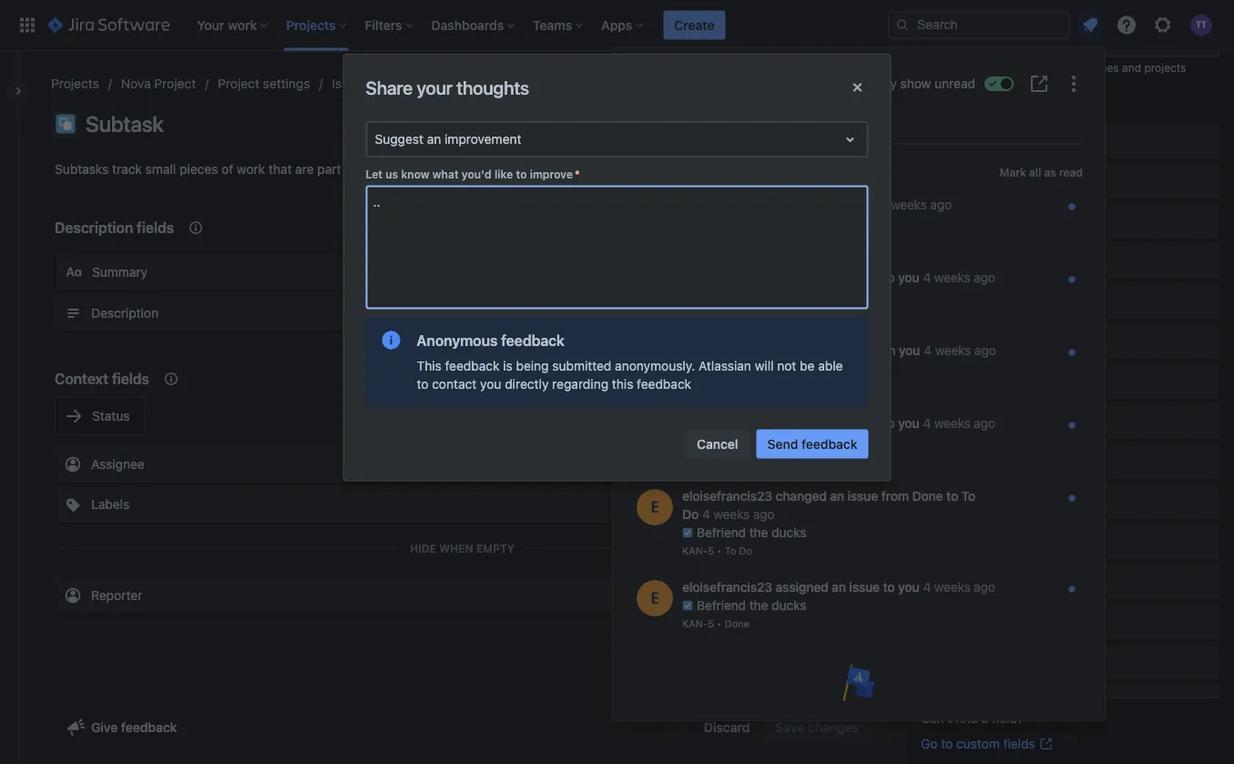 Task type: describe. For each thing, give the bounding box(es) containing it.
Let us know what's on your mind text field
[[366, 185, 869, 309]]

approvers button
[[921, 203, 1220, 240]]

project settings
[[218, 76, 310, 91]]

share your thoughts
[[366, 77, 529, 98]]

Search field
[[889, 10, 1071, 40]]

actual end
[[958, 133, 1020, 149]]

change for change type
[[958, 414, 1003, 429]]

give feedback
[[91, 720, 177, 735]]

watching
[[686, 122, 743, 137]]

atlassian
[[699, 358, 752, 373]]

know
[[401, 168, 430, 181]]

suggest an improvement
[[375, 132, 522, 147]]

approvers
[[958, 214, 1018, 229]]

open field configuration image for assignee
[[841, 454, 863, 476]]

primary element
[[11, 0, 889, 51]]

projects link
[[51, 73, 99, 95]]

summary button
[[55, 253, 870, 292]]

fields left this link will be opened in a new tab image
[[1004, 737, 1036, 752]]

tab list inside notifications dialog
[[628, 115, 1091, 145]]

search image
[[896, 18, 910, 32]]

all for mark
[[1030, 166, 1042, 179]]

status
[[92, 409, 130, 424]]

last
[[887, 737, 908, 752]]

able
[[819, 358, 843, 373]]

work
[[237, 162, 265, 177]]

all for that's
[[835, 719, 848, 734]]

30 inside the that's all your unread notifications from the last 30 days.
[[911, 737, 927, 752]]

unread inside the that's all your unread notifications from the last 30 days.
[[881, 719, 925, 734]]

fields for description fields
[[137, 219, 174, 236]]

track
[[112, 162, 142, 177]]

cancel
[[697, 437, 739, 452]]

date
[[985, 494, 1011, 509]]

discard button
[[693, 714, 761, 743]]

read
[[1060, 166, 1084, 179]]

you
[[480, 376, 502, 391]]

summary
[[92, 265, 148, 280]]

like
[[495, 168, 513, 181]]

labels
[[91, 497, 130, 512]]

change reason button
[[921, 324, 1220, 360]]

us
[[386, 168, 398, 181]]

actual start
[[958, 174, 1026, 189]]

anonymously.
[[615, 358, 696, 373]]

description for description fields
[[55, 219, 133, 236]]

actual start button
[[921, 163, 1220, 200]]

only show unread
[[871, 76, 976, 91]]

2 project from the left
[[218, 76, 260, 91]]

assignee
[[91, 457, 145, 472]]

assignee button
[[55, 447, 870, 483]]

0 vertical spatial a
[[360, 162, 367, 177]]

change for change reason
[[958, 334, 1003, 349]]

reporter
[[91, 588, 142, 603]]

1 horizontal spatial to
[[516, 168, 527, 181]]

notifications
[[757, 737, 830, 752]]

pieces
[[180, 162, 218, 177]]

to inside the anonymous feedback this feedback is being submitted anonymously. atlassian will not be able to contact you directly regarding this feedback
[[417, 376, 429, 391]]

contact
[[432, 376, 477, 391]]

projects
[[1145, 62, 1187, 75]]

project settings link
[[218, 73, 310, 95]]

nova
[[121, 76, 151, 91]]

due date button
[[921, 484, 1220, 520]]

send
[[768, 437, 799, 452]]

what
[[433, 168, 459, 181]]

part
[[317, 162, 341, 177]]

regarding
[[552, 376, 609, 391]]

discard
[[704, 720, 750, 735]]

directly
[[505, 376, 549, 391]]

from inside the that's all your unread notifications from the last 30 days.
[[833, 737, 861, 752]]

sprint button
[[921, 564, 1220, 601]]

due date
[[958, 494, 1011, 509]]

description button
[[55, 295, 870, 332]]

Type to search all fields text field
[[923, 23, 1197, 56]]

subtasks
[[55, 162, 109, 177]]

improvement
[[445, 132, 522, 147]]

edit workflow button
[[683, 109, 805, 139]]

feedback for give
[[121, 720, 177, 735]]

sprint
[[958, 575, 993, 590]]

issue type icon image
[[55, 113, 77, 135]]

that
[[269, 162, 292, 177]]

that's
[[794, 719, 831, 734]]

1 horizontal spatial unread
[[935, 76, 976, 91]]

go
[[921, 737, 938, 752]]

suggested fields
[[921, 98, 1012, 111]]

actual end button
[[921, 123, 1220, 159]]

due
[[958, 494, 981, 509]]

thoughts
[[457, 77, 529, 98]]

more information about the context fields image
[[160, 368, 182, 390]]

1 horizontal spatial types
[[1091, 62, 1120, 75]]

change type
[[958, 414, 1033, 429]]

this
[[612, 376, 634, 391]]

notifications dialog
[[613, 47, 1105, 765]]

will
[[755, 358, 774, 373]]

reuse 30 fields from other issue types and projects
[[921, 62, 1187, 75]]

close modal image
[[847, 77, 869, 98]]

start
[[998, 174, 1026, 189]]



Task type: locate. For each thing, give the bounding box(es) containing it.
of right part
[[345, 162, 357, 177]]

0 horizontal spatial all
[[835, 719, 848, 734]]

field?
[[992, 711, 1024, 726]]

you'd
[[462, 168, 492, 181]]

open field configuration image inside reporter button
[[841, 585, 863, 607]]

custom
[[957, 737, 1000, 752]]

open field configuration image
[[841, 303, 863, 324], [841, 454, 863, 476], [841, 494, 863, 516], [841, 585, 863, 607]]

suggest
[[375, 132, 424, 147]]

nova project link
[[121, 73, 196, 95]]

give
[[91, 720, 118, 735]]

share
[[366, 77, 413, 98]]

to right like at top
[[516, 168, 527, 181]]

an
[[427, 132, 441, 147]]

1 vertical spatial actual
[[958, 174, 995, 189]]

create button
[[664, 10, 726, 40]]

0 horizontal spatial your
[[417, 77, 453, 98]]

1 change from the top
[[958, 334, 1003, 349]]

1 vertical spatial 30
[[911, 737, 927, 752]]

0 vertical spatial from
[[1004, 62, 1028, 75]]

actual for actual end
[[958, 133, 995, 149]]

of
[[222, 162, 233, 177], [345, 162, 357, 177]]

from
[[1004, 62, 1028, 75], [833, 737, 861, 752]]

that's all your unread notifications from the last 30 days.
[[757, 719, 961, 752]]

description
[[55, 219, 133, 236], [91, 306, 159, 321]]

1 vertical spatial a
[[982, 711, 989, 726]]

feedback inside button
[[802, 437, 858, 452]]

show
[[901, 76, 932, 91]]

description for description
[[91, 306, 159, 321]]

create banner
[[0, 0, 1235, 51]]

only
[[871, 76, 897, 91]]

unread
[[935, 76, 976, 91], [881, 719, 925, 734]]

send feedback
[[768, 437, 858, 452]]

to
[[516, 168, 527, 181], [417, 376, 429, 391], [942, 737, 953, 752]]

the
[[864, 737, 883, 752]]

actual inside actual end button
[[958, 133, 995, 149]]

your right share on the top of page
[[417, 77, 453, 98]]

0 horizontal spatial of
[[222, 162, 233, 177]]

all left as
[[1030, 166, 1042, 179]]

1 of from the left
[[222, 162, 233, 177]]

2 change from the top
[[958, 414, 1003, 429]]

can't find a field?
[[921, 711, 1024, 726]]

reason
[[1007, 334, 1046, 349]]

0 horizontal spatial a
[[360, 162, 367, 177]]

1 horizontal spatial all
[[1030, 166, 1042, 179]]

go to custom fields
[[921, 737, 1036, 752]]

1 actual from the top
[[958, 133, 995, 149]]

feedback right send
[[802, 437, 858, 452]]

of left work
[[222, 162, 233, 177]]

0 vertical spatial your
[[417, 77, 453, 98]]

open field configuration image for description
[[841, 303, 863, 324]]

0 horizontal spatial 30
[[911, 737, 927, 752]]

fields for suggested fields
[[982, 98, 1012, 111]]

anonymous feedback this feedback is being submitted anonymously. atlassian will not be able to contact you directly regarding this feedback
[[417, 332, 843, 391]]

0 horizontal spatial from
[[833, 737, 861, 752]]

project
[[154, 76, 196, 91], [218, 76, 260, 91]]

fields for context fields
[[112, 370, 149, 388]]

from left open notifications in a new tab image
[[1004, 62, 1028, 75]]

your inside the that's all your unread notifications from the last 30 days.
[[851, 719, 877, 734]]

actual for actual start
[[958, 174, 995, 189]]

change inside 'button'
[[958, 414, 1003, 429]]

feedback up contact
[[445, 358, 500, 373]]

1 vertical spatial change
[[958, 414, 1003, 429]]

3 open field configuration image from the top
[[841, 494, 863, 516]]

actual left start on the right top of the page
[[958, 174, 995, 189]]

days.
[[930, 737, 961, 752]]

jira software image
[[47, 14, 170, 36], [47, 14, 170, 36]]

your up the
[[851, 719, 877, 734]]

1 horizontal spatial from
[[1004, 62, 1028, 75]]

1 horizontal spatial 30
[[956, 62, 970, 75]]

1 horizontal spatial project
[[218, 76, 260, 91]]

suggested
[[921, 98, 979, 111]]

1 vertical spatial all
[[835, 719, 848, 734]]

notifications image
[[1080, 14, 1102, 36]]

more information about the suggested fields image
[[1023, 94, 1045, 116]]

2 horizontal spatial to
[[942, 737, 953, 752]]

subtask
[[86, 111, 164, 137]]

actual inside the actual start button
[[958, 174, 995, 189]]

1 vertical spatial description
[[91, 306, 159, 321]]

fields up suggested fields at the right top of page
[[973, 62, 1001, 75]]

feedback right give
[[121, 720, 177, 735]]

mark all as read
[[1000, 166, 1084, 179]]

0 vertical spatial to
[[516, 168, 527, 181]]

all inside the that's all your unread notifications from the last 30 days.
[[835, 719, 848, 734]]

*
[[575, 168, 580, 181]]

change reason
[[958, 334, 1046, 349]]

description down summary on the left top of page
[[91, 306, 159, 321]]

1 open field configuration image from the top
[[841, 303, 863, 324]]

this
[[417, 358, 442, 373]]

send feedback button
[[757, 430, 869, 459]]

open notifications in a new tab image
[[1029, 73, 1051, 95]]

be
[[800, 358, 815, 373]]

30 right reuse
[[956, 62, 970, 75]]

other
[[1031, 62, 1058, 75]]

being
[[516, 358, 549, 373]]

0 vertical spatial types
[[1091, 62, 1120, 75]]

1 vertical spatial your
[[851, 719, 877, 734]]

mark all as read button
[[1000, 163, 1084, 182]]

settings
[[263, 76, 310, 91]]

actual
[[958, 133, 995, 149], [958, 174, 995, 189]]

4 open field configuration image from the top
[[841, 585, 863, 607]]

project left settings
[[218, 76, 260, 91]]

issue
[[1061, 62, 1088, 75]]

workflow
[[739, 116, 794, 131]]

change left 'reason'
[[958, 334, 1003, 349]]

let us know what you'd like to improve *
[[366, 168, 580, 181]]

reporter button
[[55, 578, 870, 614]]

all
[[1030, 166, 1042, 179], [835, 719, 848, 734]]

feedback down 'anonymously.'
[[637, 376, 692, 391]]

feedback up being
[[501, 332, 565, 349]]

1 vertical spatial from
[[833, 737, 861, 752]]

2 actual from the top
[[958, 174, 995, 189]]

this link will be opened in a new tab image
[[1040, 737, 1054, 752]]

feedback for send
[[802, 437, 858, 452]]

open field configuration image inside description button
[[841, 303, 863, 324]]

reuse
[[921, 62, 953, 75]]

submitted
[[553, 358, 612, 373]]

context fields
[[55, 370, 149, 388]]

projects
[[51, 76, 99, 91]]

issue types
[[332, 76, 399, 91]]

0 vertical spatial all
[[1030, 166, 1042, 179]]

feedback inside button
[[121, 720, 177, 735]]

types
[[1091, 62, 1120, 75], [366, 76, 399, 91]]

tab list containing direct
[[628, 115, 1091, 145]]

1 vertical spatial types
[[366, 76, 399, 91]]

feedback for anonymous
[[501, 332, 565, 349]]

fields left more information about the suggested fields image on the top right of the page
[[982, 98, 1012, 111]]

2 vertical spatial to
[[942, 737, 953, 752]]

mark
[[1000, 166, 1027, 179]]

1 horizontal spatial of
[[345, 162, 357, 177]]

can't
[[921, 711, 953, 726]]

change inside button
[[958, 334, 1003, 349]]

0 vertical spatial actual
[[958, 133, 995, 149]]

description up summary on the left top of page
[[55, 219, 133, 236]]

tab list
[[628, 115, 1091, 145]]

create
[[675, 17, 715, 32]]

from left the
[[833, 737, 861, 752]]

all inside button
[[1030, 166, 1042, 179]]

2 open field configuration image from the top
[[841, 454, 863, 476]]

open field configuration image inside assignee button
[[841, 454, 863, 476]]

0 horizontal spatial project
[[154, 76, 196, 91]]

project right nova
[[154, 76, 196, 91]]

0 vertical spatial change
[[958, 334, 1003, 349]]

types left and
[[1091, 62, 1120, 75]]

not
[[778, 358, 797, 373]]

0 horizontal spatial types
[[366, 76, 399, 91]]

1 vertical spatial unread
[[881, 719, 925, 734]]

and
[[1123, 62, 1142, 75]]

a right find
[[982, 711, 989, 726]]

go to custom fields link
[[921, 735, 1054, 754]]

30 right last at the bottom of the page
[[911, 737, 927, 752]]

open field configuration image for labels
[[841, 494, 863, 516]]

change left the type
[[958, 414, 1003, 429]]

0 vertical spatial 30
[[956, 62, 970, 75]]

0 vertical spatial unread
[[935, 76, 976, 91]]

to down the this
[[417, 376, 429, 391]]

open image
[[840, 128, 862, 150]]

0 horizontal spatial unread
[[881, 719, 925, 734]]

2 of from the left
[[345, 162, 357, 177]]

unread up last at the bottom of the page
[[881, 719, 925, 734]]

1 vertical spatial to
[[417, 376, 429, 391]]

type
[[1007, 414, 1033, 429]]

issue types link
[[332, 73, 399, 95]]

a left larger on the top of page
[[360, 162, 367, 177]]

description fields
[[55, 219, 174, 236]]

all right the that's
[[835, 719, 848, 734]]

fields left more information about the context fields icon
[[137, 219, 174, 236]]

let
[[366, 168, 383, 181]]

1 horizontal spatial a
[[982, 711, 989, 726]]

small
[[146, 162, 176, 177]]

1 project from the left
[[154, 76, 196, 91]]

task.
[[408, 162, 436, 177]]

description inside button
[[91, 306, 159, 321]]

more information about the context fields image
[[185, 217, 207, 239]]

to right go
[[942, 737, 953, 752]]

open field configuration image for reporter
[[841, 585, 863, 607]]

give feedback button
[[55, 714, 188, 743]]

0 horizontal spatial to
[[417, 376, 429, 391]]

1 horizontal spatial your
[[851, 719, 877, 734]]

types right the issue
[[366, 76, 399, 91]]

fields left more information about the context fields image
[[112, 370, 149, 388]]

open field configuration image inside labels button
[[841, 494, 863, 516]]

edit
[[712, 116, 736, 131]]

0 vertical spatial description
[[55, 219, 133, 236]]

actual left 'end'
[[958, 133, 995, 149]]

unread up suggested at the top of page
[[935, 76, 976, 91]]

nova project
[[121, 76, 196, 91]]



Task type: vqa. For each thing, say whether or not it's contained in the screenshot.
More information about the Context fields icon to the top
yes



